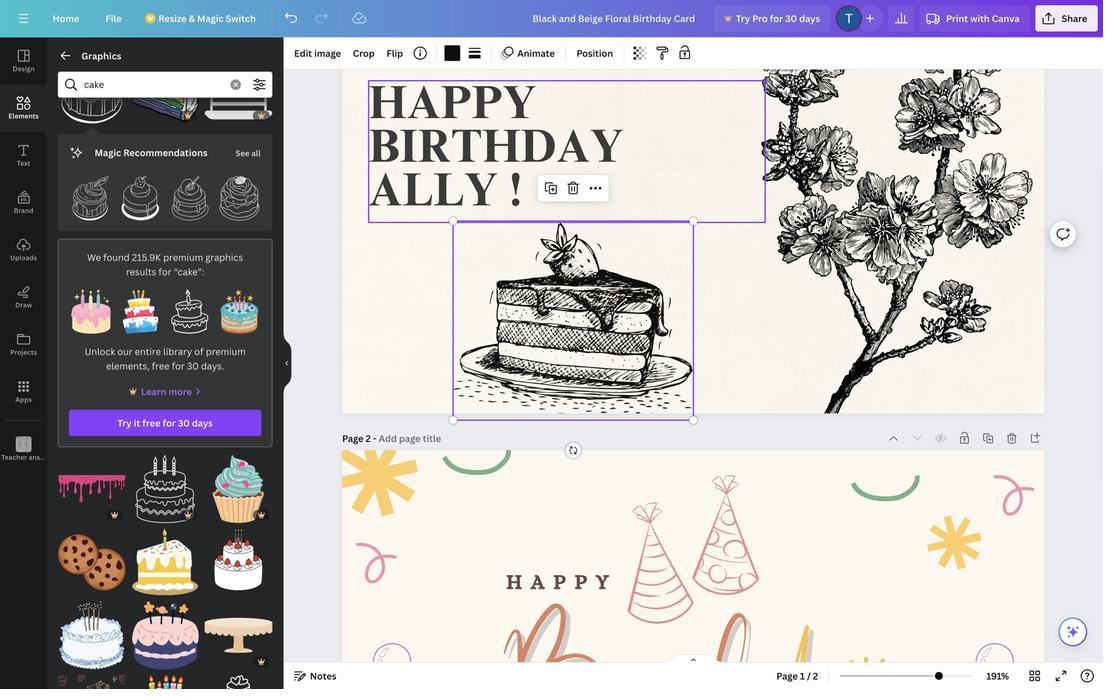 Task type: vqa. For each thing, say whether or not it's contained in the screenshot.
the Home
yes



Task type: locate. For each thing, give the bounding box(es) containing it.
0 horizontal spatial page
[[342, 433, 364, 445]]

elements,
[[106, 360, 150, 372]]

0 vertical spatial page
[[342, 433, 364, 445]]

our
[[117, 346, 133, 358]]

0 vertical spatial 30
[[786, 12, 798, 25]]

1 vertical spatial free
[[143, 417, 161, 430]]

entire
[[135, 346, 161, 358]]

canva
[[993, 12, 1020, 25]]

page inside "page 1 / 2" button
[[777, 671, 798, 683]]

2
[[366, 433, 371, 445], [814, 671, 819, 683]]

page for page 2 -
[[342, 433, 364, 445]]

1 horizontal spatial 2
[[814, 671, 819, 683]]

share
[[1062, 12, 1088, 25]]

animate
[[518, 47, 555, 59]]

animate button
[[497, 43, 561, 64]]

2 left -
[[366, 433, 371, 445]]

&
[[189, 12, 195, 25]]

keys
[[54, 453, 68, 462]]

design button
[[0, 37, 47, 85]]

for down learn more
[[163, 417, 176, 430]]

birthday
[[369, 128, 624, 175]]

print with canva button
[[921, 5, 1031, 32]]

for down '215.9k'
[[159, 266, 172, 278]]

premium inside unlock our entire library of premium elements, free for 30 days.
[[206, 346, 246, 358]]

page 2 -
[[342, 433, 379, 445]]

side panel tab list
[[0, 37, 68, 474]]

apps
[[15, 396, 32, 404]]

group
[[131, 56, 199, 124], [205, 56, 273, 124], [68, 168, 113, 221], [118, 168, 163, 221], [168, 168, 212, 221], [218, 168, 262, 221], [205, 448, 273, 524], [58, 456, 126, 524], [131, 456, 199, 524], [58, 521, 126, 597], [131, 521, 199, 597], [205, 521, 273, 597], [131, 594, 199, 670], [58, 602, 126, 670], [205, 602, 273, 670], [58, 668, 126, 690], [131, 668, 199, 690], [205, 668, 273, 690]]

design
[[13, 64, 35, 73]]

!
[[510, 172, 522, 219]]

30 down more
[[178, 417, 190, 430]]

30 inside main 'menu bar'
[[786, 12, 798, 25]]

birthday cake image up unlock
[[69, 290, 113, 334]]

draw
[[15, 301, 32, 310]]

recommendations
[[123, 146, 208, 159]]

try pro for 30 days
[[737, 12, 821, 25]]

birthday cake image down results
[[118, 290, 163, 334]]

happy
[[507, 571, 618, 594]]

for right pro
[[770, 12, 784, 25]]

magic right &
[[197, 12, 224, 25]]

page for page 1 / 2
[[777, 671, 798, 683]]

#100f0d image
[[445, 45, 461, 61], [445, 45, 461, 61]]

isolated cake stand image
[[205, 602, 273, 670]]

resize & magic switch button
[[137, 5, 267, 32]]

try inside try pro for 30 days button
[[737, 12, 751, 25]]

magic inside button
[[197, 12, 224, 25]]

days right pro
[[800, 12, 821, 25]]

free down entire
[[152, 360, 170, 372]]

crop
[[353, 47, 375, 59]]

0 vertical spatial try
[[737, 12, 751, 25]]

page
[[342, 433, 364, 445], [777, 671, 798, 683]]

0 horizontal spatial birthday cake image
[[69, 290, 113, 334]]

Page title text field
[[379, 432, 443, 446]]

1 vertical spatial premium
[[206, 346, 246, 358]]

page left "1" at the right bottom of the page
[[777, 671, 798, 683]]

free inside button
[[143, 417, 161, 430]]

for
[[770, 12, 784, 25], [159, 266, 172, 278], [172, 360, 185, 372], [163, 417, 176, 430]]

0 vertical spatial premium
[[163, 251, 203, 264]]

answer
[[29, 453, 52, 462]]

graphics
[[81, 50, 121, 62]]

30 right pro
[[786, 12, 798, 25]]

0 vertical spatial magic
[[197, 12, 224, 25]]

rainbow cake image
[[131, 56, 199, 124]]

for down 'library'
[[172, 360, 185, 372]]

Design title text field
[[522, 5, 710, 32]]

days
[[800, 12, 821, 25], [192, 417, 213, 430]]

0 horizontal spatial 2
[[366, 433, 371, 445]]

premium up the days.
[[206, 346, 246, 358]]

magic recommendations
[[95, 146, 208, 159]]

try left it
[[118, 417, 132, 430]]

learn more button
[[127, 384, 204, 400]]

birthday cake with candles illustration image
[[131, 676, 199, 690]]

free right it
[[143, 417, 161, 430]]

main menu bar
[[0, 0, 1104, 37]]

brand
[[14, 206, 33, 215]]

results
[[126, 266, 156, 278]]

birthdaycake4 image
[[217, 290, 262, 334]]

2 vertical spatial 30
[[178, 417, 190, 430]]

space themed birthday cake image
[[131, 602, 199, 670]]

1 vertical spatial page
[[777, 671, 798, 683]]

2 right '/'
[[814, 671, 819, 683]]

notes button
[[289, 666, 342, 687]]

days down more
[[192, 417, 213, 430]]

uploads
[[10, 254, 37, 263]]

share button
[[1036, 5, 1099, 32]]

projects button
[[0, 321, 47, 369]]

1 vertical spatial magic
[[95, 146, 121, 159]]

position
[[577, 47, 614, 59]]

home
[[53, 12, 79, 25]]

premium
[[163, 251, 203, 264], [206, 346, 246, 358]]

position button
[[572, 43, 619, 64]]

0 horizontal spatial days
[[192, 417, 213, 430]]

birthday cake image
[[69, 290, 113, 334], [118, 290, 163, 334]]

magic
[[197, 12, 224, 25], [95, 146, 121, 159]]

30
[[786, 12, 798, 25], [187, 360, 199, 372], [178, 417, 190, 430]]

1 vertical spatial 30
[[187, 360, 199, 372]]

1 vertical spatial days
[[192, 417, 213, 430]]

30 down of
[[187, 360, 199, 372]]

file button
[[95, 5, 132, 32]]

page left -
[[342, 433, 364, 445]]

premium inside "we found 215.9k premium graphics results for "cake":"
[[163, 251, 203, 264]]

free
[[152, 360, 170, 372], [143, 417, 161, 430]]

days.
[[201, 360, 224, 372]]

switch
[[226, 12, 256, 25]]

teacher answer keys
[[1, 453, 68, 462]]

cake vector icon design illustration image
[[58, 456, 126, 524]]

215.9k
[[132, 251, 161, 264]]

1 vertical spatial 2
[[814, 671, 819, 683]]

1 horizontal spatial try
[[737, 12, 751, 25]]

2 inside button
[[814, 671, 819, 683]]

0 vertical spatial 2
[[366, 433, 371, 445]]

all
[[252, 148, 261, 159]]

1 horizontal spatial days
[[800, 12, 821, 25]]

try inside try it free for 30 days button
[[118, 417, 132, 430]]

teacher
[[1, 453, 27, 462]]

0 vertical spatial days
[[800, 12, 821, 25]]

0 horizontal spatial premium
[[163, 251, 203, 264]]

premium up "cake":
[[163, 251, 203, 264]]

1 horizontal spatial magic
[[197, 12, 224, 25]]

1 horizontal spatial premium
[[206, 346, 246, 358]]

0 horizontal spatial try
[[118, 417, 132, 430]]

0 vertical spatial free
[[152, 360, 170, 372]]

1 vertical spatial try
[[118, 417, 132, 430]]

1 horizontal spatial page
[[777, 671, 798, 683]]

try for try it free for 30 days
[[118, 417, 132, 430]]

1 horizontal spatial birthday cake image
[[118, 290, 163, 334]]

print with canva
[[947, 12, 1020, 25]]

try
[[737, 12, 751, 25], [118, 417, 132, 430]]

30 inside unlock our entire library of premium elements, free for 30 days.
[[187, 360, 199, 372]]

magic left "recommendations" in the top left of the page
[[95, 146, 121, 159]]

happy
[[369, 85, 537, 131]]

try left pro
[[737, 12, 751, 25]]

try pro for 30 days button
[[715, 5, 831, 32]]



Task type: describe. For each thing, give the bounding box(es) containing it.
0 horizontal spatial magic
[[95, 146, 121, 159]]

text button
[[0, 132, 47, 179]]

canva assistant image
[[1066, 625, 1082, 641]]

edit image
[[294, 47, 341, 59]]

uploads button
[[0, 227, 47, 274]]

1
[[801, 671, 806, 683]]

notes
[[310, 671, 337, 683]]

apps button
[[0, 369, 47, 416]]

191%
[[987, 671, 1010, 683]]

/
[[808, 671, 811, 683]]

it
[[134, 417, 140, 430]]

with
[[971, 12, 990, 25]]

try it free for 30 days button
[[69, 410, 262, 437]]

we
[[87, 251, 101, 264]]

print
[[947, 12, 969, 25]]

191% button
[[977, 666, 1020, 687]]

hide image
[[283, 332, 292, 395]]

we found 215.9k premium graphics results for "cake":
[[87, 251, 243, 278]]

see
[[236, 148, 250, 159]]

resize
[[158, 12, 187, 25]]

of
[[195, 346, 204, 358]]

page 1 / 2
[[777, 671, 819, 683]]

flip button
[[382, 43, 409, 64]]

for inside "we found 215.9k premium graphics results for "cake":"
[[159, 266, 172, 278]]

;
[[23, 454, 25, 462]]

days inside try pro for 30 days button
[[800, 12, 821, 25]]

try for try pro for 30 days
[[737, 12, 751, 25]]

image
[[315, 47, 341, 59]]

unlock our entire library of premium elements, free for 30 days.
[[85, 346, 246, 372]]

graphics
[[205, 251, 243, 264]]

see all button
[[234, 140, 262, 166]]

file
[[106, 12, 122, 25]]

for inside try pro for 30 days button
[[770, 12, 784, 25]]

free inside unlock our entire library of premium elements, free for 30 days.
[[152, 360, 170, 372]]

cupcake image
[[205, 456, 273, 524]]

learn
[[141, 386, 167, 398]]

learn more
[[141, 386, 192, 398]]

library
[[163, 346, 192, 358]]

edit image button
[[289, 43, 347, 64]]

show pages image
[[662, 654, 725, 665]]

draw button
[[0, 274, 47, 321]]

crop button
[[348, 43, 380, 64]]

text
[[17, 159, 30, 168]]

seamless pattern with cakes image
[[58, 676, 126, 690]]

1 birthday cake image from the left
[[69, 290, 113, 334]]

chocochip cookies dessert illustration image
[[58, 529, 126, 597]]

more
[[169, 386, 192, 398]]

page 1 / 2 button
[[772, 666, 824, 687]]

unlock
[[85, 346, 115, 358]]

projects
[[10, 348, 37, 357]]

textured handdrawn outline birthday cake image
[[58, 602, 126, 670]]

for inside unlock our entire library of premium elements, free for 30 days.
[[172, 360, 185, 372]]

elements button
[[0, 85, 47, 132]]

found
[[103, 251, 130, 264]]

days inside try it free for 30 days button
[[192, 417, 213, 430]]

flip
[[387, 47, 403, 59]]

-
[[373, 433, 377, 445]]

elements
[[8, 112, 39, 121]]

home link
[[42, 5, 90, 32]]

see all
[[236, 148, 261, 159]]

edit
[[294, 47, 312, 59]]

2 birthday cake image from the left
[[118, 290, 163, 334]]

brand button
[[0, 179, 47, 227]]

ally
[[369, 172, 498, 219]]

Search graphics search field
[[84, 72, 223, 97]]

for inside try it free for 30 days button
[[163, 417, 176, 430]]

"cake":
[[174, 266, 204, 278]]

pro
[[753, 12, 768, 25]]

ally !
[[369, 172, 522, 219]]

resize & magic switch
[[158, 12, 256, 25]]

try it free for 30 days
[[118, 417, 213, 430]]



